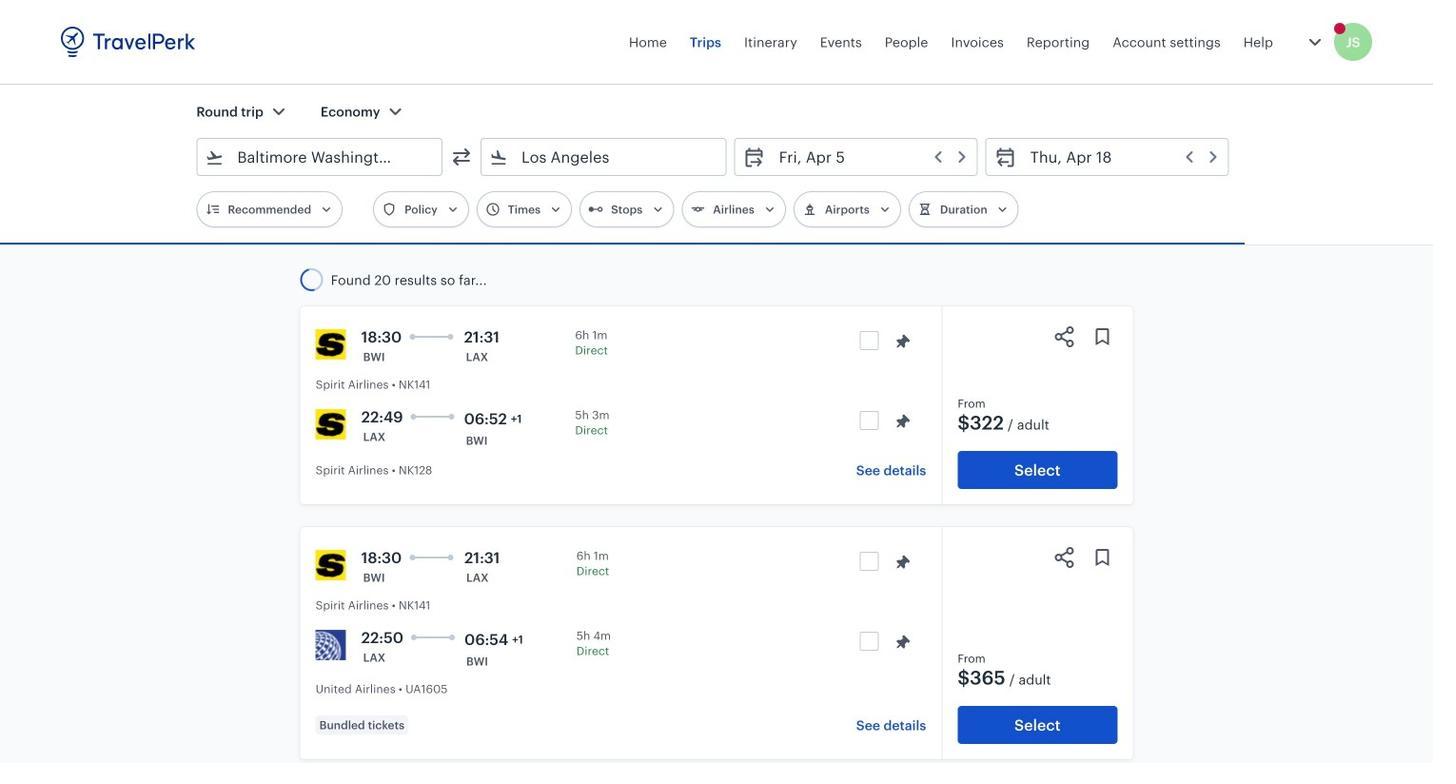 Task type: locate. For each thing, give the bounding box(es) containing it.
2 spirit airlines image from the top
[[316, 550, 346, 581]]

0 vertical spatial spirit airlines image
[[316, 409, 346, 440]]

spirit airlines image
[[316, 409, 346, 440], [316, 550, 346, 581]]

spirit airlines image down spirit airlines image
[[316, 409, 346, 440]]

To search field
[[508, 142, 701, 172]]

1 vertical spatial spirit airlines image
[[316, 550, 346, 581]]

spirit airlines image up united airlines 'icon'
[[316, 550, 346, 581]]



Task type: vqa. For each thing, say whether or not it's contained in the screenshot.
1st Spirit Airlines image from the top of the page
yes



Task type: describe. For each thing, give the bounding box(es) containing it.
united airlines image
[[316, 630, 346, 661]]

1 spirit airlines image from the top
[[316, 409, 346, 440]]

Return field
[[1017, 142, 1221, 172]]

spirit airlines image
[[316, 329, 346, 360]]

Depart field
[[766, 142, 970, 172]]

From search field
[[224, 142, 417, 172]]



